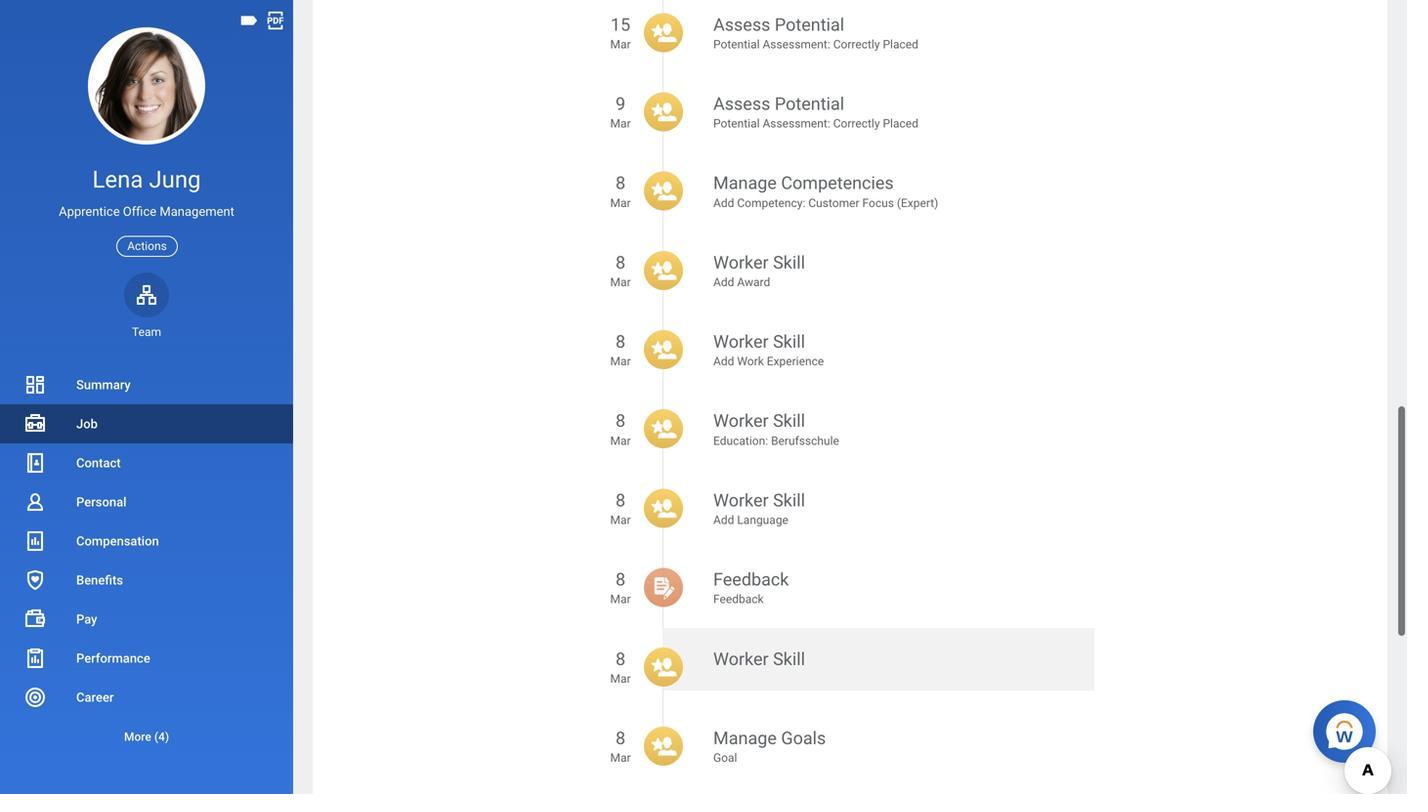 Task type: locate. For each thing, give the bounding box(es) containing it.
manage for manage competencies
[[713, 173, 777, 194]]

feedback down language
[[713, 570, 789, 590]]

1 vertical spatial placed
[[883, 117, 919, 131]]

8 for worker skill add work experience
[[616, 332, 626, 352]]

competency:
[[737, 196, 806, 210]]

0 vertical spatial assess potential potential assessment: correctly placed
[[713, 14, 919, 51]]

add for worker skill add language
[[713, 514, 734, 527]]

goal
[[713, 751, 737, 765]]

5 8 from the top
[[616, 491, 626, 511]]

mar
[[610, 37, 631, 51], [610, 117, 631, 131], [610, 196, 631, 210], [610, 276, 631, 289], [610, 355, 631, 369], [610, 434, 631, 448], [610, 514, 631, 527], [610, 593, 631, 607], [610, 672, 631, 686], [610, 751, 631, 765]]

3 add from the top
[[713, 355, 734, 369]]

skill inside worker skill education: berufsschule
[[773, 411, 805, 432]]

0 vertical spatial correctly
[[833, 37, 880, 51]]

8 8 mar from the top
[[610, 728, 631, 765]]

worker down feedback feedback at the bottom right of page
[[713, 649, 769, 670]]

9
[[616, 94, 626, 114]]

worker for worker skill
[[713, 649, 769, 670]]

compensation link
[[0, 522, 293, 561]]

pay image
[[23, 608, 47, 631]]

0 vertical spatial assess
[[713, 14, 771, 35]]

1 add from the top
[[713, 196, 734, 210]]

skill inside worker skill add language
[[773, 491, 805, 511]]

career link
[[0, 678, 293, 717]]

0 vertical spatial feedback
[[713, 570, 789, 590]]

add inside manage competencies add competency: customer focus (expert)
[[713, 196, 734, 210]]

1 8 from the top
[[616, 173, 626, 194]]

1 worker from the top
[[713, 252, 769, 273]]

add left work
[[713, 355, 734, 369]]

2 placed from the top
[[883, 117, 919, 131]]

5 worker from the top
[[713, 649, 769, 670]]

skill up experience
[[773, 332, 805, 352]]

feedback
[[713, 570, 789, 590], [713, 593, 764, 607]]

1 placed from the top
[[883, 37, 919, 51]]

placed
[[883, 37, 919, 51], [883, 117, 919, 131]]

customer
[[809, 196, 860, 210]]

performance
[[76, 651, 150, 666]]

manage inside manage competencies add competency: customer focus (expert)
[[713, 173, 777, 194]]

2 assess from the top
[[713, 94, 771, 114]]

assess potential potential assessment: correctly placed
[[713, 14, 919, 51], [713, 94, 919, 131]]

manage up "competency:"
[[713, 173, 777, 194]]

worker skill add work experience
[[713, 332, 824, 369]]

worker
[[713, 252, 769, 273], [713, 332, 769, 352], [713, 411, 769, 432], [713, 491, 769, 511], [713, 649, 769, 670]]

2 skill from the top
[[773, 332, 805, 352]]

team
[[132, 325, 161, 339]]

management
[[160, 204, 234, 219]]

assessment: for 9
[[763, 117, 830, 131]]

assessment:
[[763, 37, 830, 51], [763, 117, 830, 131]]

1 vertical spatial assess
[[713, 94, 771, 114]]

potential
[[775, 14, 845, 35], [713, 37, 760, 51], [775, 94, 845, 114], [713, 117, 760, 131]]

skill for worker skill education: berufsschule
[[773, 411, 805, 432]]

skill for worker skill add award
[[773, 252, 805, 273]]

berufsschule
[[771, 434, 839, 448]]

0 vertical spatial assessment:
[[763, 37, 830, 51]]

team lena jung element
[[124, 324, 169, 340]]

worker up education:
[[713, 411, 769, 432]]

experience
[[767, 355, 824, 369]]

worker inside worker skill add language
[[713, 491, 769, 511]]

3 worker from the top
[[713, 411, 769, 432]]

0 vertical spatial manage
[[713, 173, 777, 194]]

contact image
[[23, 452, 47, 475]]

feedback up worker skill at the bottom
[[713, 593, 764, 607]]

4 mar from the top
[[610, 276, 631, 289]]

2 mar from the top
[[610, 117, 631, 131]]

3 8 mar from the top
[[610, 332, 631, 369]]

compensation
[[76, 534, 159, 549]]

manage up goal
[[713, 728, 777, 749]]

0 vertical spatial placed
[[883, 37, 919, 51]]

add inside worker skill add work experience
[[713, 355, 734, 369]]

8
[[616, 173, 626, 194], [616, 252, 626, 273], [616, 332, 626, 352], [616, 411, 626, 432], [616, 491, 626, 511], [616, 570, 626, 590], [616, 649, 626, 670], [616, 728, 626, 749]]

8 mar for manage goals goal
[[610, 728, 631, 765]]

skill down "competency:"
[[773, 252, 805, 273]]

view team image
[[135, 283, 158, 307]]

manage inside 'manage goals goal'
[[713, 728, 777, 749]]

worker inside worker skill add work experience
[[713, 332, 769, 352]]

6 8 from the top
[[616, 570, 626, 590]]

2 worker from the top
[[713, 332, 769, 352]]

2 8 mar from the top
[[610, 252, 631, 289]]

4 skill from the top
[[773, 491, 805, 511]]

more (4) button
[[0, 726, 293, 749]]

benefits
[[76, 573, 123, 588]]

summary
[[76, 378, 131, 392]]

add for worker skill add work experience
[[713, 355, 734, 369]]

3 skill from the top
[[773, 411, 805, 432]]

office
[[123, 204, 157, 219]]

1 vertical spatial manage
[[713, 728, 777, 749]]

manage for manage goals
[[713, 728, 777, 749]]

4 add from the top
[[713, 514, 734, 527]]

correctly
[[833, 37, 880, 51], [833, 117, 880, 131]]

8 mar
[[610, 173, 631, 210], [610, 252, 631, 289], [610, 332, 631, 369], [610, 411, 631, 448], [610, 491, 631, 527], [610, 570, 631, 607], [610, 649, 631, 686], [610, 728, 631, 765]]

skill
[[773, 252, 805, 273], [773, 332, 805, 352], [773, 411, 805, 432], [773, 491, 805, 511], [773, 649, 805, 670]]

manage
[[713, 173, 777, 194], [713, 728, 777, 749]]

list containing summary
[[0, 366, 293, 756]]

pay link
[[0, 600, 293, 639]]

job image
[[23, 412, 47, 436]]

add inside worker skill add award
[[713, 276, 734, 289]]

6 8 mar from the top
[[610, 570, 631, 607]]

skill inside worker skill add work experience
[[773, 332, 805, 352]]

add left "competency:"
[[713, 196, 734, 210]]

2 feedback from the top
[[713, 593, 764, 607]]

summary link
[[0, 366, 293, 405]]

1 vertical spatial feedback
[[713, 593, 764, 607]]

2 assessment: from the top
[[763, 117, 830, 131]]

list
[[0, 366, 293, 756]]

1 vertical spatial correctly
[[833, 117, 880, 131]]

1 assess from the top
[[713, 14, 771, 35]]

15
[[611, 14, 630, 35]]

1 skill from the top
[[773, 252, 805, 273]]

summary image
[[23, 373, 47, 397]]

job
[[76, 417, 98, 431]]

job link
[[0, 405, 293, 444]]

2 add from the top
[[713, 276, 734, 289]]

2 correctly from the top
[[833, 117, 880, 131]]

1 assess potential potential assessment: correctly placed from the top
[[713, 14, 919, 51]]

1 correctly from the top
[[833, 37, 880, 51]]

2 manage from the top
[[713, 728, 777, 749]]

8 mar for worker skill add work experience
[[610, 332, 631, 369]]

add inside worker skill add language
[[713, 514, 734, 527]]

worker up language
[[713, 491, 769, 511]]

add for worker skill add award
[[713, 276, 734, 289]]

5 skill from the top
[[773, 649, 805, 670]]

4 8 from the top
[[616, 411, 626, 432]]

assess for 9
[[713, 94, 771, 114]]

8 mar for worker skill add language
[[610, 491, 631, 527]]

skill up goals
[[773, 649, 805, 670]]

9 mar from the top
[[610, 672, 631, 686]]

worker inside worker skill education: berufsschule
[[713, 411, 769, 432]]

career
[[76, 690, 114, 705]]

performance link
[[0, 639, 293, 678]]

skill up the "berufsschule"
[[773, 411, 805, 432]]

1 assessment: from the top
[[763, 37, 830, 51]]

8 for manage competencies add competency: customer focus (expert)
[[616, 173, 626, 194]]

personal link
[[0, 483, 293, 522]]

education:
[[713, 434, 768, 448]]

benefits image
[[23, 569, 47, 592]]

4 8 mar from the top
[[610, 411, 631, 448]]

manage competencies add competency: customer focus (expert)
[[713, 173, 939, 210]]

8 for worker skill add language
[[616, 491, 626, 511]]

worker up award
[[713, 252, 769, 273]]

4 worker from the top
[[713, 491, 769, 511]]

6 mar from the top
[[610, 434, 631, 448]]

worker up work
[[713, 332, 769, 352]]

worker inside worker skill add award
[[713, 252, 769, 273]]

assess
[[713, 14, 771, 35], [713, 94, 771, 114]]

skill up language
[[773, 491, 805, 511]]

pay
[[76, 612, 97, 627]]

contact link
[[0, 444, 293, 483]]

worker for worker skill education: berufsschule
[[713, 411, 769, 432]]

jung
[[149, 166, 201, 194]]

worker for worker skill add award
[[713, 252, 769, 273]]

5 8 mar from the top
[[610, 491, 631, 527]]

1 vertical spatial assessment:
[[763, 117, 830, 131]]

add
[[713, 196, 734, 210], [713, 276, 734, 289], [713, 355, 734, 369], [713, 514, 734, 527]]

1 vertical spatial assess potential potential assessment: correctly placed
[[713, 94, 919, 131]]

1 8 mar from the top
[[610, 173, 631, 210]]

2 8 from the top
[[616, 252, 626, 273]]

add left award
[[713, 276, 734, 289]]

2 assess potential potential assessment: correctly placed from the top
[[713, 94, 919, 131]]

focus
[[862, 196, 894, 210]]

correctly for 15
[[833, 37, 880, 51]]

1 manage from the top
[[713, 173, 777, 194]]

skill inside worker skill add award
[[773, 252, 805, 273]]

3 8 from the top
[[616, 332, 626, 352]]

add left language
[[713, 514, 734, 527]]

8 8 from the top
[[616, 728, 626, 749]]



Task type: describe. For each thing, give the bounding box(es) containing it.
skill for worker skill add work experience
[[773, 332, 805, 352]]

1 feedback from the top
[[713, 570, 789, 590]]

assess potential potential assessment: correctly placed for 9
[[713, 94, 919, 131]]

correctly for 9
[[833, 117, 880, 131]]

(expert)
[[897, 196, 939, 210]]

skill for worker skill add language
[[773, 491, 805, 511]]

9 mar
[[610, 94, 631, 131]]

7 mar from the top
[[610, 514, 631, 527]]

worker skill
[[713, 649, 805, 670]]

actions button
[[116, 236, 178, 257]]

goals
[[781, 728, 826, 749]]

language
[[737, 514, 789, 527]]

8 for worker skill education: berufsschule
[[616, 411, 626, 432]]

8 mar for manage competencies add competency: customer focus (expert)
[[610, 173, 631, 210]]

team link
[[124, 272, 169, 340]]

feedback feedback
[[713, 570, 789, 607]]

personal image
[[23, 491, 47, 514]]

contact
[[76, 456, 121, 471]]

8 for feedback feedback
[[616, 570, 626, 590]]

8 mar for worker skill add award
[[610, 252, 631, 289]]

placed for 9
[[883, 117, 919, 131]]

skill for worker skill
[[773, 649, 805, 670]]

more
[[124, 731, 151, 744]]

apprentice office management
[[59, 204, 234, 219]]

compensation image
[[23, 530, 47, 553]]

worker skill add language
[[713, 491, 805, 527]]

(4)
[[154, 731, 169, 744]]

15 mar
[[610, 14, 631, 51]]

performance image
[[23, 647, 47, 670]]

assess for 15
[[713, 14, 771, 35]]

feedback inside feedback feedback
[[713, 593, 764, 607]]

apprentice
[[59, 204, 120, 219]]

3 mar from the top
[[610, 196, 631, 210]]

7 8 from the top
[[616, 649, 626, 670]]

view printable version (pdf) image
[[265, 10, 286, 31]]

worker skill education: berufsschule
[[713, 411, 839, 448]]

8 mar from the top
[[610, 593, 631, 607]]

8 mar for worker skill education: berufsschule
[[610, 411, 631, 448]]

competencies
[[781, 173, 894, 194]]

award
[[737, 276, 770, 289]]

actions
[[127, 240, 167, 253]]

placed for 15
[[883, 37, 919, 51]]

10 mar from the top
[[610, 751, 631, 765]]

7 8 mar from the top
[[610, 649, 631, 686]]

lena jung
[[92, 166, 201, 194]]

worker for worker skill add work experience
[[713, 332, 769, 352]]

8 mar for feedback feedback
[[610, 570, 631, 607]]

lena
[[92, 166, 143, 194]]

assess potential potential assessment: correctly placed for 15
[[713, 14, 919, 51]]

8 for manage goals goal
[[616, 728, 626, 749]]

1 mar from the top
[[610, 37, 631, 51]]

more (4) button
[[0, 717, 293, 756]]

personal
[[76, 495, 127, 510]]

navigation pane region
[[0, 0, 293, 795]]

5 mar from the top
[[610, 355, 631, 369]]

8 for worker skill add award
[[616, 252, 626, 273]]

assessment: for 15
[[763, 37, 830, 51]]

worker skill add award
[[713, 252, 805, 289]]

add for manage competencies add competency: customer focus (expert)
[[713, 196, 734, 210]]

benefits link
[[0, 561, 293, 600]]

more (4)
[[124, 731, 169, 744]]

tag image
[[238, 10, 260, 31]]

manage goals goal
[[713, 728, 826, 765]]

work
[[737, 355, 764, 369]]

worker for worker skill add language
[[713, 491, 769, 511]]

career image
[[23, 686, 47, 710]]



Task type: vqa. For each thing, say whether or not it's contained in the screenshot.


